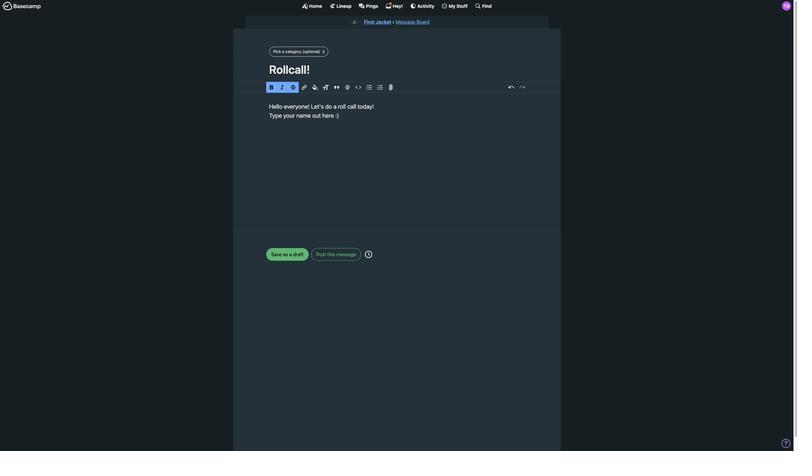 Task type: locate. For each thing, give the bounding box(es) containing it.
pick
[[273, 49, 281, 54]]

name
[[296, 112, 311, 119]]

lineup
[[337, 3, 352, 9]]

board
[[417, 19, 430, 25]]

a inside button
[[289, 252, 292, 257]]

a right do
[[334, 103, 337, 110]]

save as a draft
[[271, 252, 304, 257]]

switch accounts image
[[2, 2, 41, 11]]

save as a draft button
[[266, 248, 309, 261]]

(optional)
[[303, 49, 320, 54]]

› message board
[[393, 19, 430, 25]]

everyone!
[[284, 103, 310, 110]]

2 vertical spatial a
[[289, 252, 292, 257]]

post this message
[[316, 252, 356, 257]]

:)
[[336, 112, 339, 119]]

0 vertical spatial a
[[282, 49, 284, 54]]

a
[[282, 49, 284, 54], [334, 103, 337, 110], [289, 252, 292, 257]]

main element
[[0, 0, 794, 12]]

message
[[337, 252, 356, 257]]

do
[[325, 103, 332, 110]]

2 horizontal spatial a
[[334, 103, 337, 110]]

hello everyone! let's do a roll call today! type your name out here :)
[[269, 103, 374, 119]]

draft
[[293, 252, 304, 257]]

0 horizontal spatial a
[[282, 49, 284, 54]]

first
[[364, 19, 375, 25]]

tyler black image
[[782, 2, 792, 11]]

my
[[449, 3, 456, 9]]

out
[[312, 112, 321, 119]]

pings
[[366, 3, 378, 9]]

as
[[283, 252, 288, 257]]

post this message button
[[311, 248, 361, 261]]

a right as
[[289, 252, 292, 257]]

a inside button
[[282, 49, 284, 54]]

activity
[[418, 3, 434, 9]]

type
[[269, 112, 282, 119]]

find
[[482, 3, 492, 9]]

a right pick on the top left of the page
[[282, 49, 284, 54]]

call
[[347, 103, 356, 110]]

your
[[283, 112, 295, 119]]

first jacket link
[[364, 19, 391, 25]]

1 vertical spatial a
[[334, 103, 337, 110]]

1 horizontal spatial a
[[289, 252, 292, 257]]

find button
[[475, 3, 492, 9]]

category
[[285, 49, 302, 54]]



Task type: describe. For each thing, give the bounding box(es) containing it.
›
[[393, 19, 395, 25]]

home
[[309, 3, 322, 9]]

let's
[[311, 103, 324, 110]]

first jacket
[[364, 19, 391, 25]]

jacket
[[376, 19, 391, 25]]

message
[[396, 19, 416, 25]]

a inside "hello everyone! let's do a roll call today! type your name out here :)"
[[334, 103, 337, 110]]

this
[[327, 252, 335, 257]]

post
[[316, 252, 326, 257]]

my stuff
[[449, 3, 468, 9]]

here
[[322, 112, 334, 119]]

pick a category (optional)
[[273, 49, 320, 54]]

lineup link
[[330, 3, 352, 9]]

pick a category (optional) button
[[269, 47, 328, 57]]

home link
[[302, 3, 322, 9]]

my stuff button
[[442, 3, 468, 9]]

hey!
[[393, 3, 403, 9]]

today!
[[358, 103, 374, 110]]

hello
[[269, 103, 283, 110]]

pings button
[[359, 3, 378, 9]]

message board link
[[396, 19, 430, 25]]

hey! button
[[386, 2, 403, 9]]

Type a title… text field
[[269, 63, 525, 76]]

schedule this to post later image
[[365, 251, 373, 258]]

save
[[271, 252, 282, 257]]

stuff
[[457, 3, 468, 9]]

Write away… text field
[[251, 93, 543, 224]]

roll
[[338, 103, 346, 110]]

activity link
[[410, 3, 434, 9]]



Task type: vqa. For each thing, say whether or not it's contained in the screenshot.
Post This Message
yes



